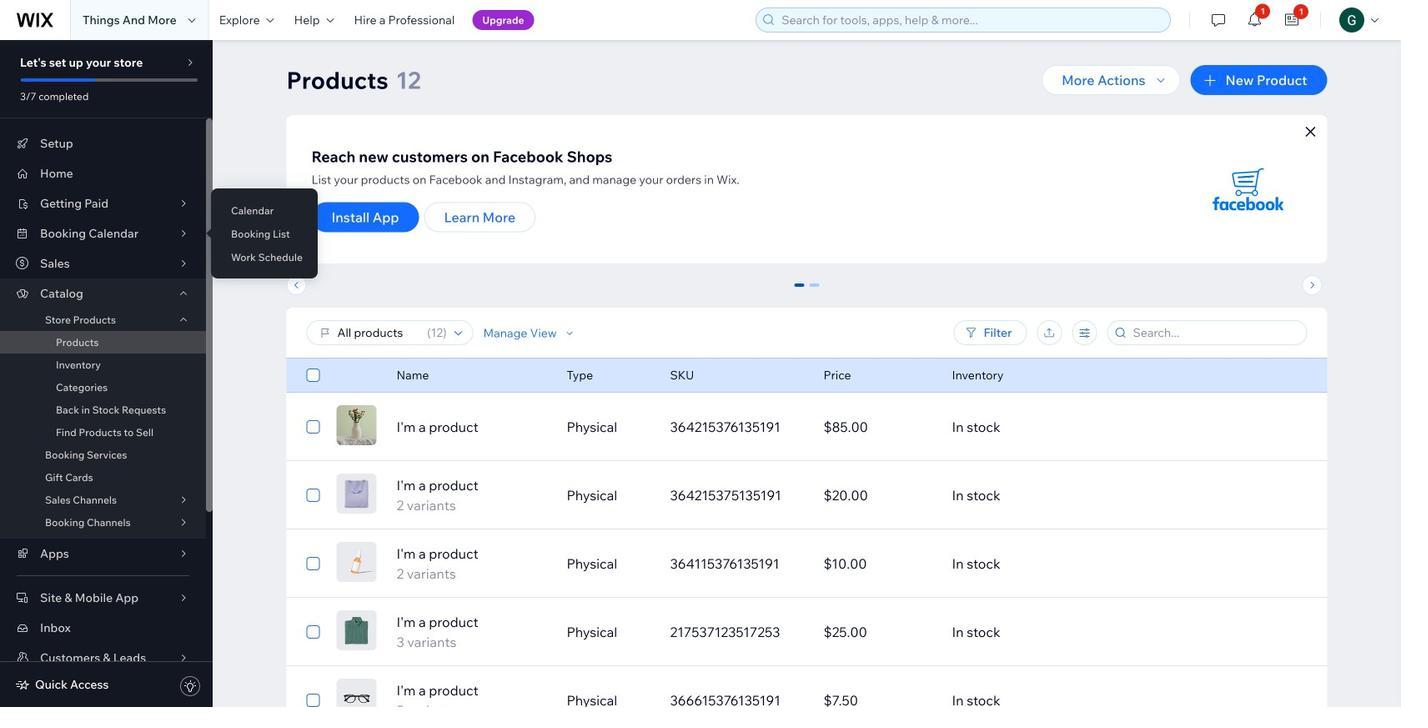 Task type: describe. For each thing, give the bounding box(es) containing it.
reach new customers on facebook shops image
[[1195, 135, 1303, 244]]



Task type: vqa. For each thing, say whether or not it's contained in the screenshot.
File Sharing
no



Task type: locate. For each thing, give the bounding box(es) containing it.
None checkbox
[[307, 417, 320, 437], [307, 623, 320, 643], [307, 691, 320, 708], [307, 417, 320, 437], [307, 623, 320, 643], [307, 691, 320, 708]]

Unsaved view field
[[333, 321, 422, 345]]

sidebar element
[[0, 40, 213, 708]]

Search... field
[[1129, 321, 1302, 345]]

Search for tools, apps, help & more... field
[[777, 8, 1166, 32]]

None checkbox
[[307, 365, 320, 386], [307, 486, 320, 506], [307, 554, 320, 574], [307, 365, 320, 386], [307, 486, 320, 506], [307, 554, 320, 574]]



